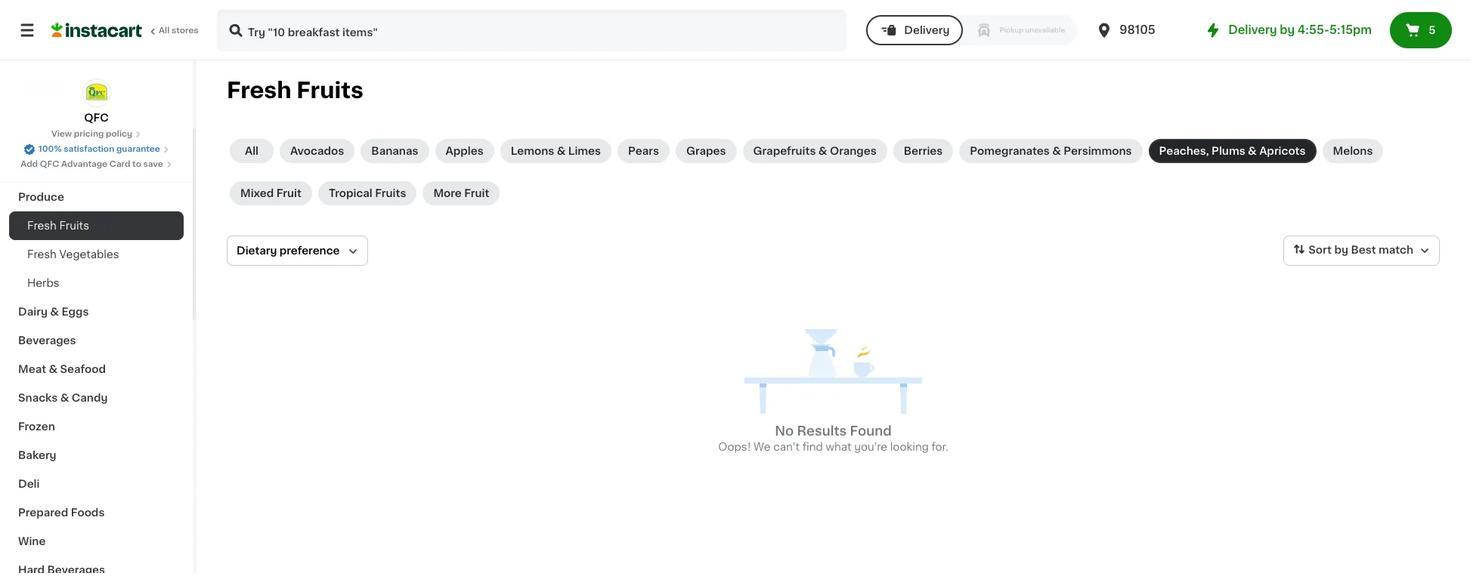 Task type: vqa. For each thing, say whether or not it's contained in the screenshot.
Lowe's logo
no



Task type: locate. For each thing, give the bounding box(es) containing it.
0 horizontal spatial fruit
[[277, 188, 302, 199]]

1 vertical spatial qfc
[[40, 160, 59, 169]]

5 button
[[1391, 12, 1453, 48]]

1 horizontal spatial fresh fruits
[[227, 79, 364, 101]]

2 vertical spatial fresh
[[27, 250, 57, 260]]

0 horizontal spatial qfc
[[40, 160, 59, 169]]

0 horizontal spatial delivery
[[905, 25, 950, 36]]

& left limes at the top left of the page
[[557, 146, 566, 157]]

melons
[[1333, 146, 1373, 157]]

apples link
[[435, 139, 494, 163]]

grapes
[[687, 146, 726, 157]]

oops!
[[719, 442, 751, 453]]

mixed
[[240, 188, 274, 199]]

snacks
[[18, 393, 58, 404]]

100%
[[39, 145, 62, 153]]

qfc up view pricing policy link on the top left of page
[[84, 113, 109, 123]]

fresh up herbs
[[27, 250, 57, 260]]

0 vertical spatial qfc
[[84, 113, 109, 123]]

peaches, plums & apricots
[[1160, 146, 1306, 157]]

all stores link
[[51, 9, 200, 51]]

qfc logo image
[[82, 79, 111, 107]]

delivery by 4:55-5:15pm link
[[1205, 21, 1372, 39]]

lists link
[[9, 71, 184, 101]]

1 vertical spatial fruits
[[375, 188, 406, 199]]

fresh for the fresh fruits link
[[27, 221, 57, 231]]

persimmons
[[1064, 146, 1132, 157]]

& left oranges
[[819, 146, 828, 157]]

0 horizontal spatial by
[[1280, 24, 1295, 36]]

1 horizontal spatial qfc
[[84, 113, 109, 123]]

eggs
[[62, 307, 89, 318]]

recipes
[[18, 135, 63, 145]]

fruits
[[297, 79, 364, 101], [375, 188, 406, 199], [59, 221, 89, 231]]

0 vertical spatial all
[[159, 26, 170, 35]]

by for sort
[[1335, 245, 1349, 256]]

plums
[[1212, 146, 1246, 157]]

all left stores
[[159, 26, 170, 35]]

all
[[159, 26, 170, 35], [245, 146, 259, 157]]

1 horizontal spatial delivery
[[1229, 24, 1278, 36]]

meat
[[18, 364, 46, 375]]

98105
[[1120, 24, 1156, 36]]

& left persimmons
[[1053, 146, 1061, 157]]

meat & seafood link
[[9, 355, 184, 384]]

dairy
[[18, 307, 48, 318]]

meat & seafood
[[18, 364, 106, 375]]

find
[[803, 442, 823, 453]]

grapefruits & oranges link
[[743, 139, 887, 163]]

fresh
[[227, 79, 292, 101], [27, 221, 57, 231], [27, 250, 57, 260]]

& for persimmons
[[1053, 146, 1061, 157]]

2 fruit from the left
[[464, 188, 490, 199]]

delivery for delivery
[[905, 25, 950, 36]]

melons link
[[1323, 139, 1384, 163]]

1 fruit from the left
[[277, 188, 302, 199]]

by right sort
[[1335, 245, 1349, 256]]

& left eggs on the bottom of page
[[50, 307, 59, 318]]

advantage
[[61, 160, 108, 169]]

1 vertical spatial by
[[1335, 245, 1349, 256]]

fresh inside fresh vegetables link
[[27, 250, 57, 260]]

dietary
[[237, 246, 277, 256]]

1 horizontal spatial by
[[1335, 245, 1349, 256]]

qfc inside the "add qfc advantage card to save" link
[[40, 160, 59, 169]]

all for all
[[245, 146, 259, 157]]

delivery inside button
[[905, 25, 950, 36]]

fruits up the 'fresh vegetables' on the top
[[59, 221, 89, 231]]

& left candy
[[60, 393, 69, 404]]

& right meat
[[49, 364, 58, 375]]

& for candy
[[60, 393, 69, 404]]

vegetables
[[59, 250, 119, 260]]

wine link
[[9, 528, 184, 557]]

fruits up avocados link
[[297, 79, 364, 101]]

pomegranates
[[970, 146, 1050, 157]]

None search field
[[216, 9, 847, 51]]

0 vertical spatial by
[[1280, 24, 1295, 36]]

0 vertical spatial fresh fruits
[[227, 79, 364, 101]]

1 vertical spatial fresh fruits
[[27, 221, 89, 231]]

candy
[[72, 393, 108, 404]]

fresh up all link
[[227, 79, 292, 101]]

fruit
[[277, 188, 302, 199], [464, 188, 490, 199]]

more fruit
[[434, 188, 490, 199]]

qfc down 100%
[[40, 160, 59, 169]]

tropical fruits
[[329, 188, 406, 199]]

fresh vegetables
[[27, 250, 119, 260]]

1 vertical spatial fresh
[[27, 221, 57, 231]]

all up mixed
[[245, 146, 259, 157]]

0 vertical spatial fruits
[[297, 79, 364, 101]]

add qfc advantage card to save
[[21, 160, 163, 169]]

fresh fruits up avocados link
[[227, 79, 364, 101]]

prepared foods link
[[9, 499, 184, 528]]

policy
[[106, 130, 132, 138]]

mixed fruit
[[240, 188, 302, 199]]

wine
[[18, 537, 46, 547]]

prepared
[[18, 508, 68, 519]]

& for eggs
[[50, 307, 59, 318]]

fresh fruits up the 'fresh vegetables' on the top
[[27, 221, 89, 231]]

Best match Sort by field
[[1284, 236, 1440, 266]]

by left the 4:55-
[[1280, 24, 1295, 36]]

bakery link
[[9, 442, 184, 470]]

2 horizontal spatial fruits
[[375, 188, 406, 199]]

1 horizontal spatial fruit
[[464, 188, 490, 199]]

buy it again
[[42, 51, 106, 61]]

bananas link
[[361, 139, 429, 163]]

1 horizontal spatial all
[[245, 146, 259, 157]]

0 horizontal spatial fresh fruits
[[27, 221, 89, 231]]

looking
[[891, 442, 929, 453]]

found
[[850, 426, 892, 438]]

2 vertical spatial fruits
[[59, 221, 89, 231]]

by
[[1280, 24, 1295, 36], [1335, 245, 1349, 256]]

fruits right tropical on the top
[[375, 188, 406, 199]]

fruit right mixed
[[277, 188, 302, 199]]

it
[[66, 51, 74, 61]]

fresh down produce
[[27, 221, 57, 231]]

100% satisfaction guarantee button
[[24, 141, 169, 156]]

qfc link
[[82, 79, 111, 126]]

view
[[51, 130, 72, 138]]

herbs
[[27, 278, 59, 289]]

berries link
[[894, 139, 954, 163]]

0 horizontal spatial all
[[159, 26, 170, 35]]

qfc inside qfc "link"
[[84, 113, 109, 123]]

bakery
[[18, 451, 56, 461]]

0 horizontal spatial fruits
[[59, 221, 89, 231]]

sort
[[1309, 245, 1332, 256]]

1 vertical spatial all
[[245, 146, 259, 157]]

fruit for mixed fruit
[[277, 188, 302, 199]]

match
[[1379, 245, 1414, 256]]

by inside field
[[1335, 245, 1349, 256]]

berries
[[904, 146, 943, 157]]

grapefruits
[[754, 146, 816, 157]]

service type group
[[867, 15, 1078, 45]]

tropical fruits link
[[318, 181, 417, 206]]

thanksgiving
[[18, 163, 91, 174]]

fruit right more
[[464, 188, 490, 199]]

avocados link
[[280, 139, 355, 163]]

dairy & eggs
[[18, 307, 89, 318]]

delivery
[[1229, 24, 1278, 36], [905, 25, 950, 36]]

guarantee
[[116, 145, 160, 153]]



Task type: describe. For each thing, give the bounding box(es) containing it.
view pricing policy
[[51, 130, 132, 138]]

view pricing policy link
[[51, 129, 141, 141]]

pears
[[628, 146, 659, 157]]

add
[[21, 160, 38, 169]]

by for delivery
[[1280, 24, 1295, 36]]

again
[[76, 51, 106, 61]]

you're
[[855, 442, 888, 453]]

mixed fruit link
[[230, 181, 312, 206]]

0 vertical spatial fresh
[[227, 79, 292, 101]]

4:55-
[[1298, 24, 1330, 36]]

prepared foods
[[18, 508, 105, 519]]

dietary preference
[[237, 246, 340, 256]]

grapefruits & oranges
[[754, 146, 877, 157]]

add qfc advantage card to save link
[[21, 159, 172, 171]]

satisfaction
[[64, 145, 114, 153]]

best
[[1351, 245, 1377, 256]]

pomegranates & persimmons
[[970, 146, 1132, 157]]

dairy & eggs link
[[9, 298, 184, 327]]

produce link
[[9, 183, 184, 212]]

lemons & limes link
[[500, 139, 612, 163]]

snacks & candy link
[[9, 384, 184, 413]]

100% satisfaction guarantee
[[39, 145, 160, 153]]

sort by
[[1309, 245, 1349, 256]]

fresh fruits link
[[9, 212, 184, 240]]

lemons & limes
[[511, 146, 601, 157]]

5
[[1429, 25, 1436, 36]]

& right plums
[[1248, 146, 1257, 157]]

peaches, plums & apricots link
[[1149, 139, 1317, 163]]

what
[[826, 442, 852, 453]]

herbs link
[[9, 269, 184, 298]]

deli
[[18, 479, 40, 490]]

& for seafood
[[49, 364, 58, 375]]

buy it again link
[[9, 41, 184, 71]]

buy
[[42, 51, 64, 61]]

beverages link
[[9, 327, 184, 355]]

delivery button
[[867, 15, 964, 45]]

results
[[797, 426, 847, 438]]

can't
[[774, 442, 800, 453]]

Search field
[[218, 11, 846, 50]]

seafood
[[60, 364, 106, 375]]

lemons
[[511, 146, 554, 157]]

delivery by 4:55-5:15pm
[[1229, 24, 1372, 36]]

5:15pm
[[1330, 24, 1372, 36]]

save
[[143, 160, 163, 169]]

beverages
[[18, 336, 76, 346]]

bananas
[[372, 146, 419, 157]]

card
[[110, 160, 130, 169]]

fruit for more fruit
[[464, 188, 490, 199]]

all link
[[230, 139, 274, 163]]

lists
[[42, 81, 68, 91]]

apples
[[446, 146, 484, 157]]

pricing
[[74, 130, 104, 138]]

foods
[[71, 508, 105, 519]]

instacart logo image
[[51, 21, 142, 39]]

preference
[[280, 246, 340, 256]]

limes
[[568, 146, 601, 157]]

fresh for fresh vegetables link
[[27, 250, 57, 260]]

frozen link
[[9, 413, 184, 442]]

frozen
[[18, 422, 55, 433]]

tropical
[[329, 188, 373, 199]]

fresh vegetables link
[[9, 240, 184, 269]]

& for limes
[[557, 146, 566, 157]]

all for all stores
[[159, 26, 170, 35]]

to
[[132, 160, 141, 169]]

more
[[434, 188, 462, 199]]

& for oranges
[[819, 146, 828, 157]]

deli link
[[9, 470, 184, 499]]

delivery for delivery by 4:55-5:15pm
[[1229, 24, 1278, 36]]

more fruit link
[[423, 181, 500, 206]]

stores
[[172, 26, 199, 35]]

1 horizontal spatial fruits
[[297, 79, 364, 101]]

avocados
[[290, 146, 344, 157]]

we
[[754, 442, 771, 453]]

pears link
[[618, 139, 670, 163]]

snacks & candy
[[18, 393, 108, 404]]

grapes link
[[676, 139, 737, 163]]

thanksgiving link
[[9, 154, 184, 183]]

no
[[775, 426, 794, 438]]

pomegranates & persimmons link
[[960, 139, 1143, 163]]

peaches,
[[1160, 146, 1210, 157]]



